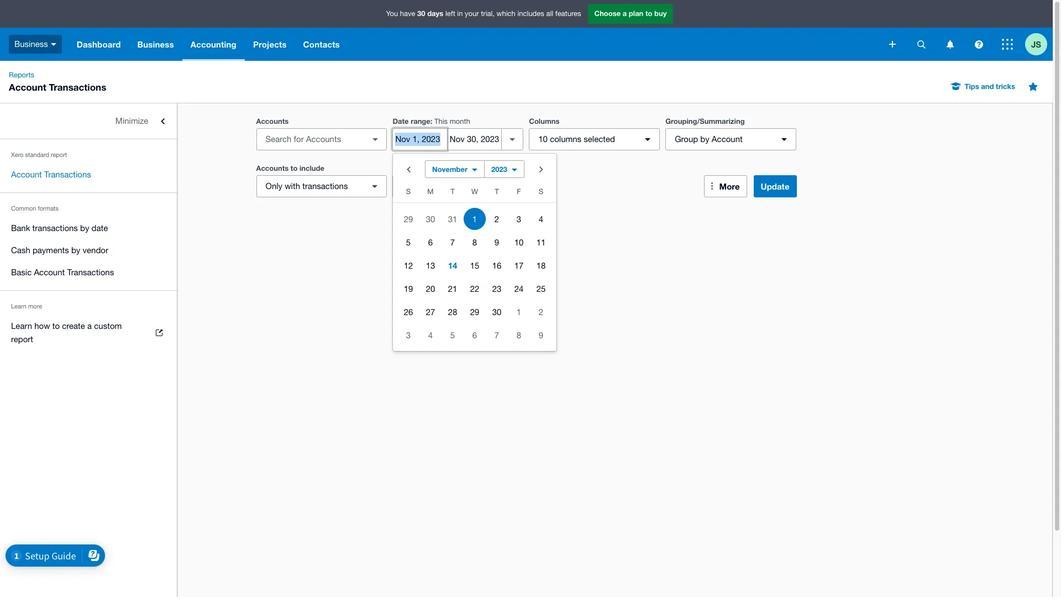 Task type: describe. For each thing, give the bounding box(es) containing it.
tue nov 14 2023 cell
[[442, 254, 464, 276]]

all
[[546, 10, 553, 18]]

which
[[497, 10, 516, 18]]

only
[[266, 181, 283, 191]]

account down 'xero'
[[11, 170, 42, 179]]

2 horizontal spatial to
[[646, 9, 653, 18]]

bank transactions by date link
[[0, 217, 177, 239]]

4 row from the top
[[393, 254, 557, 277]]

list of convenience dates image
[[502, 128, 524, 150]]

wed nov 08 2023 cell
[[464, 231, 486, 253]]

10
[[539, 134, 548, 144]]

2023
[[491, 165, 507, 174]]

projects button
[[245, 28, 295, 61]]

by inside 'popup button'
[[701, 134, 710, 144]]

payments
[[33, 245, 69, 255]]

5 row from the top
[[393, 277, 557, 300]]

3 row from the top
[[393, 231, 557, 254]]

2 s from the left
[[539, 187, 544, 196]]

30
[[417, 9, 425, 18]]

accounts to include
[[256, 164, 325, 172]]

tricks
[[996, 82, 1016, 91]]

columns
[[529, 117, 560, 125]]

learn how to create a custom report link
[[0, 315, 177, 350]]

reports account transactions
[[9, 71, 106, 93]]

account inside reports account transactions
[[9, 81, 46, 93]]

this
[[435, 117, 448, 125]]

account transactions link
[[0, 164, 177, 186]]

more
[[720, 181, 740, 191]]

js
[[1032, 39, 1042, 49]]

6 row from the top
[[393, 300, 557, 323]]

tips and tricks
[[965, 82, 1016, 91]]

filter
[[414, 181, 434, 191]]

tips
[[965, 82, 979, 91]]

sat nov 18 2023 cell
[[530, 254, 557, 276]]

sun nov 26 2023 cell
[[393, 301, 420, 323]]

selected
[[584, 134, 615, 144]]

mon nov 06 2023 cell
[[420, 231, 442, 253]]

includes
[[518, 10, 544, 18]]

thu nov 02 2023 cell
[[486, 208, 508, 230]]

fri nov 17 2023 cell
[[508, 254, 530, 276]]

only with transactions button
[[256, 175, 387, 197]]

grouping/summarizing
[[666, 117, 745, 125]]

group by account button
[[666, 128, 797, 150]]

basic account transactions
[[11, 268, 114, 277]]

banner containing js
[[0, 0, 1053, 61]]

10 columns selected
[[539, 134, 615, 144]]

business button
[[0, 28, 68, 61]]

0 vertical spatial report
[[51, 151, 67, 158]]

date
[[393, 117, 409, 125]]

wed nov 29 2023 cell
[[464, 301, 486, 323]]

:
[[431, 117, 433, 125]]

a inside 'learn how to create a custom report'
[[87, 321, 92, 331]]

range
[[411, 117, 431, 125]]

common formats
[[11, 205, 59, 212]]

dashboard link
[[68, 28, 129, 61]]

grid containing s
[[393, 185, 557, 347]]

update
[[761, 181, 790, 191]]

standard
[[25, 151, 49, 158]]

sun nov 12 2023 cell
[[393, 254, 420, 276]]

mon nov 13 2023 cell
[[420, 254, 442, 276]]

choose
[[595, 9, 621, 18]]

sat nov 04 2023 cell
[[530, 208, 557, 230]]

bank
[[11, 223, 30, 233]]

sat nov 25 2023 cell
[[530, 278, 557, 300]]

include
[[300, 164, 325, 172]]

1 vertical spatial to
[[291, 164, 298, 172]]

tue nov 28 2023 cell
[[442, 301, 464, 323]]

wed nov 22 2023 cell
[[464, 278, 486, 300]]

buy
[[655, 9, 667, 18]]

minimize
[[115, 116, 148, 125]]

with
[[285, 181, 300, 191]]

dashboard
[[77, 39, 121, 49]]

accounting
[[191, 39, 237, 49]]

business inside business popup button
[[14, 39, 48, 49]]

thu nov 23 2023 cell
[[486, 278, 508, 300]]

1 horizontal spatial a
[[623, 9, 627, 18]]

contacts button
[[295, 28, 348, 61]]

bank transactions by date
[[11, 223, 108, 233]]

row containing s
[[393, 185, 557, 203]]

november
[[432, 165, 468, 174]]

left
[[446, 10, 455, 18]]

previous month image
[[397, 158, 420, 180]]

thu nov 16 2023 cell
[[486, 254, 508, 276]]

mon nov 27 2023 cell
[[420, 301, 442, 323]]

columns
[[550, 134, 582, 144]]

your
[[465, 10, 479, 18]]

m
[[428, 187, 434, 196]]

plan
[[629, 9, 644, 18]]

you have 30 days left in your trial, which includes all features
[[386, 9, 581, 18]]

by for vendor
[[71, 245, 80, 255]]

vendor
[[83, 245, 108, 255]]



Task type: vqa. For each thing, say whether or not it's contained in the screenshot.
30
yes



Task type: locate. For each thing, give the bounding box(es) containing it.
account inside 'popup button'
[[712, 134, 743, 144]]

tips and tricks button
[[945, 77, 1022, 95]]

mon nov 20 2023 cell
[[420, 278, 442, 300]]

reports
[[9, 71, 34, 79]]

learn down "learn more"
[[11, 321, 32, 331]]

1 learn from the top
[[11, 303, 26, 310]]

thu nov 09 2023 cell
[[486, 231, 508, 253]]

cash
[[11, 245, 30, 255]]

business button
[[129, 28, 182, 61]]

fri nov 24 2023 cell
[[508, 278, 530, 300]]

0 horizontal spatial s
[[406, 187, 411, 196]]

learn more
[[11, 303, 42, 310]]

2 vertical spatial by
[[71, 245, 80, 255]]

in
[[457, 10, 463, 18]]

transactions down include
[[302, 181, 348, 191]]

fri nov 03 2023 cell
[[508, 208, 530, 230]]

a
[[623, 9, 627, 18], [87, 321, 92, 331]]

Search for Accounts text field
[[257, 129, 367, 150]]

accounts for accounts
[[256, 117, 289, 125]]

xero
[[11, 151, 23, 158]]

transactions inside reports account transactions
[[49, 81, 106, 93]]

row down the "wed nov 08 2023" cell at left top
[[393, 254, 557, 277]]

navigation inside banner
[[68, 28, 882, 61]]

common
[[11, 205, 36, 212]]

1 row from the top
[[393, 185, 557, 203]]

1 vertical spatial a
[[87, 321, 92, 331]]

0 vertical spatial a
[[623, 9, 627, 18]]

next month image
[[530, 158, 552, 180]]

learn for learn more
[[11, 303, 26, 310]]

1 t from the left
[[451, 187, 455, 196]]

0 vertical spatial by
[[701, 134, 710, 144]]

cash payments by vendor
[[11, 245, 108, 255]]

by down grouping/summarizing
[[701, 134, 710, 144]]

1 vertical spatial transactions
[[44, 170, 91, 179]]

report up the account transactions
[[51, 151, 67, 158]]

7 row from the top
[[393, 323, 557, 347]]

row down wed nov 29 2023 cell
[[393, 323, 557, 347]]

row
[[393, 185, 557, 203], [393, 207, 557, 231], [393, 231, 557, 254], [393, 254, 557, 277], [393, 277, 557, 300], [393, 300, 557, 323], [393, 323, 557, 347]]

1 horizontal spatial to
[[291, 164, 298, 172]]

1 vertical spatial report
[[11, 334, 33, 344]]

1 horizontal spatial report
[[51, 151, 67, 158]]

svg image inside business popup button
[[51, 43, 56, 46]]

remove from favorites image
[[1022, 75, 1044, 97]]

have
[[400, 10, 415, 18]]

transactions for reports account transactions
[[49, 81, 106, 93]]

more
[[28, 303, 42, 310]]

by left the 'vendor'
[[71, 245, 80, 255]]

w
[[472, 187, 478, 196]]

1 s from the left
[[406, 187, 411, 196]]

account
[[9, 81, 46, 93], [712, 134, 743, 144], [11, 170, 42, 179], [34, 268, 65, 277]]

0 horizontal spatial a
[[87, 321, 92, 331]]

thu nov 30 2023 cell
[[486, 301, 508, 323]]

create
[[62, 321, 85, 331]]

to left "buy"
[[646, 9, 653, 18]]

choose a plan to buy
[[595, 9, 667, 18]]

2 accounts from the top
[[256, 164, 289, 172]]

by
[[701, 134, 710, 144], [80, 223, 89, 233], [71, 245, 80, 255]]

to right how
[[52, 321, 60, 331]]

1 accounts from the top
[[256, 117, 289, 125]]

wed nov 15 2023 cell
[[464, 254, 486, 276]]

s left filter
[[406, 187, 411, 196]]

learn for learn how to create a custom report
[[11, 321, 32, 331]]

update button
[[754, 175, 797, 197]]

features
[[555, 10, 581, 18]]

2 learn from the top
[[11, 321, 32, 331]]

month
[[450, 117, 470, 125]]

navigation
[[68, 28, 882, 61]]

row up the "wed nov 08 2023" cell at left top
[[393, 207, 557, 231]]

1 horizontal spatial business
[[137, 39, 174, 49]]

None field
[[256, 128, 387, 150]]

0 vertical spatial accounts
[[256, 117, 289, 125]]

1 vertical spatial by
[[80, 223, 89, 233]]

0 vertical spatial learn
[[11, 303, 26, 310]]

learn inside 'learn how to create a custom report'
[[11, 321, 32, 331]]

learn how to create a custom report
[[11, 321, 122, 344]]

2 t from the left
[[495, 187, 499, 196]]

row up wed nov 15 2023 cell
[[393, 231, 557, 254]]

1 vertical spatial accounts
[[256, 164, 289, 172]]

tue nov 07 2023 cell
[[442, 231, 464, 253]]

accounts up search for accounts text box
[[256, 117, 289, 125]]

minimize button
[[0, 110, 177, 132]]

1 vertical spatial transactions
[[32, 223, 78, 233]]

Select start date field
[[393, 129, 447, 150]]

svg image
[[1002, 39, 1013, 50], [917, 40, 926, 48], [947, 40, 954, 48], [975, 40, 983, 48], [889, 41, 896, 48], [51, 43, 56, 46]]

2 row from the top
[[393, 207, 557, 231]]

row up wed nov 29 2023 cell
[[393, 277, 557, 300]]

to inside 'learn how to create a custom report'
[[52, 321, 60, 331]]

account down grouping/summarizing
[[712, 134, 743, 144]]

a left plan
[[623, 9, 627, 18]]

0 horizontal spatial report
[[11, 334, 33, 344]]

2 vertical spatial transactions
[[67, 268, 114, 277]]

1 vertical spatial learn
[[11, 321, 32, 331]]

0 horizontal spatial to
[[52, 321, 60, 331]]

group
[[393, 154, 557, 351]]

projects
[[253, 39, 287, 49]]

t left w
[[451, 187, 455, 196]]

sat nov 11 2023 cell
[[530, 231, 557, 253]]

basic
[[11, 268, 32, 277]]

2 vertical spatial to
[[52, 321, 60, 331]]

accounting button
[[182, 28, 245, 61]]

0 horizontal spatial transactions
[[32, 223, 78, 233]]

filter button
[[393, 175, 524, 197]]

transactions down "cash payments by vendor" link at the left top of the page
[[67, 268, 114, 277]]

0 vertical spatial transactions
[[49, 81, 106, 93]]

custom
[[94, 321, 122, 331]]

1 horizontal spatial s
[[539, 187, 544, 196]]

basic account transactions link
[[0, 261, 177, 284]]

transactions
[[302, 181, 348, 191], [32, 223, 78, 233]]

reports link
[[4, 70, 39, 81]]

1 horizontal spatial transactions
[[302, 181, 348, 191]]

wed nov 01 2023 cell
[[464, 208, 486, 230]]

group
[[675, 134, 698, 144]]

s
[[406, 187, 411, 196], [539, 187, 544, 196]]

date
[[92, 223, 108, 233]]

learn left more in the bottom left of the page
[[11, 303, 26, 310]]

only with transactions
[[266, 181, 348, 191]]

f
[[517, 187, 521, 196]]

row group
[[393, 207, 557, 347]]

0 horizontal spatial t
[[451, 187, 455, 196]]

sun nov 05 2023 cell
[[393, 231, 420, 253]]

and
[[981, 82, 994, 91]]

group containing november
[[393, 154, 557, 351]]

learn
[[11, 303, 26, 310], [11, 321, 32, 331]]

cash payments by vendor link
[[0, 239, 177, 261]]

row up wed nov 01 2023 cell
[[393, 185, 557, 203]]

to
[[646, 9, 653, 18], [291, 164, 298, 172], [52, 321, 60, 331]]

transactions down xero standard report
[[44, 170, 91, 179]]

transactions
[[49, 81, 106, 93], [44, 170, 91, 179], [67, 268, 114, 277]]

contacts
[[303, 39, 340, 49]]

trial,
[[481, 10, 495, 18]]

accounts
[[256, 117, 289, 125], [256, 164, 289, 172]]

banner
[[0, 0, 1053, 61]]

to left include
[[291, 164, 298, 172]]

how
[[34, 321, 50, 331]]

business
[[14, 39, 48, 49], [137, 39, 174, 49]]

a right create
[[87, 321, 92, 331]]

account down payments
[[34, 268, 65, 277]]

date range : this month
[[393, 117, 470, 125]]

report
[[51, 151, 67, 158], [11, 334, 33, 344]]

Select end date field
[[448, 129, 502, 150]]

s right f on the top left
[[539, 187, 544, 196]]

transactions up minimize button
[[49, 81, 106, 93]]

js button
[[1025, 28, 1053, 61]]

fri nov 10 2023 cell
[[508, 231, 530, 253]]

transactions inside popup button
[[302, 181, 348, 191]]

transactions for basic account transactions
[[67, 268, 114, 277]]

row down wed nov 22 2023 cell
[[393, 300, 557, 323]]

account transactions
[[11, 170, 91, 179]]

tue nov 21 2023 cell
[[442, 278, 464, 300]]

by for date
[[80, 223, 89, 233]]

1 horizontal spatial t
[[495, 187, 499, 196]]

accounts up only at the top of the page
[[256, 164, 289, 172]]

navigation containing dashboard
[[68, 28, 882, 61]]

days
[[427, 9, 444, 18]]

by left the date
[[80, 223, 89, 233]]

business inside business dropdown button
[[137, 39, 174, 49]]

group by account
[[675, 134, 743, 144]]

open image
[[365, 128, 387, 150]]

xero standard report
[[11, 151, 67, 158]]

accounts for accounts to include
[[256, 164, 289, 172]]

transactions down formats
[[32, 223, 78, 233]]

sun nov 19 2023 cell
[[393, 278, 420, 300]]

formats
[[38, 205, 59, 212]]

report down "learn more"
[[11, 334, 33, 344]]

you
[[386, 10, 398, 18]]

more button
[[704, 175, 747, 197]]

report inside 'learn how to create a custom report'
[[11, 334, 33, 344]]

0 vertical spatial transactions
[[302, 181, 348, 191]]

t left f on the top left
[[495, 187, 499, 196]]

grid
[[393, 185, 557, 347]]

0 horizontal spatial business
[[14, 39, 48, 49]]

account down the reports link
[[9, 81, 46, 93]]

0 vertical spatial to
[[646, 9, 653, 18]]



